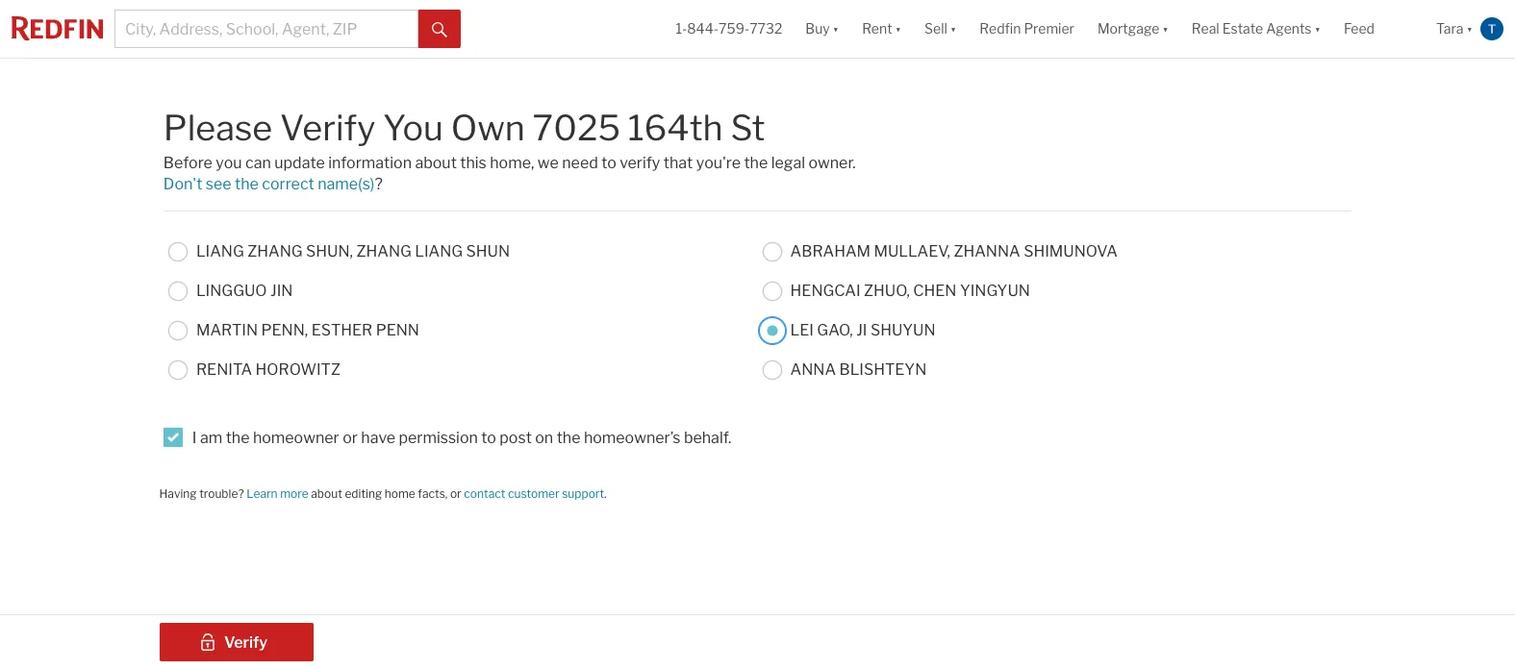 Task type: locate. For each thing, give the bounding box(es) containing it.
zhang
[[248, 243, 303, 261], [356, 243, 412, 261]]

hengcai
[[791, 282, 861, 300]]

liang up lingguo
[[196, 243, 244, 261]]

zhang right shun,
[[356, 243, 412, 261]]

more
[[280, 486, 309, 501]]

editing
[[345, 486, 382, 501]]

need
[[562, 153, 598, 172]]

4 ▾ from the left
[[1163, 21, 1169, 37]]

the
[[744, 153, 768, 172], [235, 175, 259, 193], [226, 429, 250, 447], [557, 429, 581, 447]]

anna
[[791, 361, 836, 379]]

or right facts,
[[450, 486, 462, 501]]

1 horizontal spatial or
[[450, 486, 462, 501]]

▾ right mortgage
[[1163, 21, 1169, 37]]

1-844-759-7732
[[676, 21, 783, 37]]

chen
[[913, 282, 957, 300]]

about inside the please verify you own 7025 164th st before you can update information about this home, we need to verify that you're the legal owner. don't see the correct name(s) ?
[[415, 153, 457, 172]]

before
[[163, 153, 213, 172]]

▾ right buy
[[833, 21, 839, 37]]

behalf.
[[684, 429, 732, 447]]

5 ▾ from the left
[[1315, 21, 1321, 37]]

to left post
[[481, 429, 496, 447]]

i am the homeowner or have permission to post on the homeowner's behalf.
[[192, 429, 732, 447]]

1 vertical spatial verify
[[224, 634, 268, 652]]

0 horizontal spatial zhang
[[248, 243, 303, 261]]

contact
[[464, 486, 506, 501]]

support
[[562, 486, 604, 501]]

homeowner's
[[584, 429, 681, 447]]

hengcai zhuo, chen yingyun
[[791, 282, 1031, 300]]

3 ▾ from the left
[[951, 21, 957, 37]]

own
[[451, 107, 525, 149]]

buy ▾ button
[[806, 0, 839, 58]]

real estate agents ▾
[[1192, 21, 1321, 37]]

jin
[[270, 282, 293, 300]]

1-844-759-7732 link
[[676, 21, 783, 37]]

or left have
[[343, 429, 358, 447]]

owner.
[[809, 153, 856, 172]]

0 horizontal spatial verify
[[224, 634, 268, 652]]

0 vertical spatial about
[[415, 153, 457, 172]]

2 zhang from the left
[[356, 243, 412, 261]]

or
[[343, 429, 358, 447], [450, 486, 462, 501]]

the right 'on'
[[557, 429, 581, 447]]

2 ▾ from the left
[[896, 21, 902, 37]]

.
[[604, 486, 607, 501]]

premier
[[1024, 21, 1075, 37]]

759-
[[719, 21, 750, 37]]

1-
[[676, 21, 687, 37]]

agents
[[1267, 21, 1312, 37]]

1 horizontal spatial liang
[[415, 243, 463, 261]]

7025
[[533, 107, 621, 149]]

real estate agents ▾ button
[[1181, 0, 1333, 58]]

buy
[[806, 21, 830, 37]]

▾ for mortgage ▾
[[1163, 21, 1169, 37]]

name(s)
[[318, 175, 375, 193]]

▾ right the 'tara'
[[1467, 21, 1473, 37]]

6 ▾ from the left
[[1467, 21, 1473, 37]]

verify
[[280, 107, 376, 149], [224, 634, 268, 652]]

zhang up jin
[[248, 243, 303, 261]]

1 vertical spatial to
[[481, 429, 496, 447]]

▾ for tara ▾
[[1467, 21, 1473, 37]]

anna blishteyn
[[791, 361, 927, 379]]

City, Address, School, Agent, ZIP search field
[[115, 10, 419, 48]]

feed
[[1344, 21, 1375, 37]]

1 vertical spatial about
[[311, 486, 342, 501]]

0 horizontal spatial liang
[[196, 243, 244, 261]]

1 zhang from the left
[[248, 243, 303, 261]]

▾ for sell ▾
[[951, 21, 957, 37]]

▾ right 'sell'
[[951, 21, 957, 37]]

verify inside the please verify you own 7025 164th st before you can update information about this home, we need to verify that you're the legal owner. don't see the correct name(s) ?
[[280, 107, 376, 149]]

to right need
[[602, 153, 617, 172]]

abraham
[[791, 243, 871, 261]]

164th
[[628, 107, 723, 149]]

▾ right rent
[[896, 21, 902, 37]]

blishteyn
[[840, 361, 927, 379]]

post
[[500, 429, 532, 447]]

to
[[602, 153, 617, 172], [481, 429, 496, 447]]

homeowner
[[253, 429, 339, 447]]

real estate agents ▾ link
[[1192, 0, 1321, 58]]

▾ right agents
[[1315, 21, 1321, 37]]

redfin premier button
[[968, 0, 1086, 58]]

penn
[[376, 321, 420, 340]]

sell
[[925, 21, 948, 37]]

7732
[[750, 21, 783, 37]]

facts,
[[418, 486, 448, 501]]

penn,
[[261, 321, 308, 340]]

0 vertical spatial or
[[343, 429, 358, 447]]

rent ▾ button
[[851, 0, 913, 58]]

mortgage ▾ button
[[1086, 0, 1181, 58]]

shimunova
[[1024, 243, 1118, 261]]

about
[[415, 153, 457, 172], [311, 486, 342, 501]]

?
[[375, 175, 383, 193]]

customer
[[508, 486, 560, 501]]

▾ for rent ▾
[[896, 21, 902, 37]]

1 horizontal spatial about
[[415, 153, 457, 172]]

rent ▾ button
[[862, 0, 902, 58]]

1 horizontal spatial zhang
[[356, 243, 412, 261]]

liang
[[196, 243, 244, 261], [415, 243, 463, 261]]

permission
[[399, 429, 478, 447]]

liang left shun
[[415, 243, 463, 261]]

1 ▾ from the left
[[833, 21, 839, 37]]

sell ▾ button
[[925, 0, 957, 58]]

1 horizontal spatial to
[[602, 153, 617, 172]]

about left 'this'
[[415, 153, 457, 172]]

0 horizontal spatial about
[[311, 486, 342, 501]]

1 horizontal spatial verify
[[280, 107, 376, 149]]

the down 'can'
[[235, 175, 259, 193]]

you
[[383, 107, 444, 149]]

mullaev,
[[874, 243, 951, 261]]

shuyun
[[871, 321, 936, 340]]

you
[[216, 153, 242, 172]]

zhanna
[[954, 243, 1021, 261]]

buy ▾
[[806, 21, 839, 37]]

0 vertical spatial to
[[602, 153, 617, 172]]

shun
[[466, 243, 510, 261]]

about right the more
[[311, 486, 342, 501]]

0 vertical spatial verify
[[280, 107, 376, 149]]

yingyun
[[960, 282, 1031, 300]]

verify
[[620, 153, 660, 172]]

have
[[361, 429, 395, 447]]



Task type: vqa. For each thing, say whether or not it's contained in the screenshot.
Location & Price Settings
no



Task type: describe. For each thing, give the bounding box(es) containing it.
abraham mullaev, zhanna shimunova
[[791, 243, 1118, 261]]

redfin
[[980, 21, 1021, 37]]

0 horizontal spatial or
[[343, 429, 358, 447]]

esther
[[311, 321, 373, 340]]

2 liang from the left
[[415, 243, 463, 261]]

submit search image
[[432, 22, 447, 37]]

martin
[[196, 321, 258, 340]]

update
[[275, 153, 325, 172]]

the left legal
[[744, 153, 768, 172]]

see
[[206, 175, 232, 193]]

tara
[[1437, 21, 1464, 37]]

learn
[[247, 486, 278, 501]]

legal
[[771, 153, 805, 172]]

zhuo,
[[864, 282, 910, 300]]

feed button
[[1333, 0, 1425, 58]]

verify button
[[159, 624, 313, 662]]

information
[[328, 153, 412, 172]]

don't see the correct name(s) link
[[163, 175, 375, 193]]

verify inside button
[[224, 634, 268, 652]]

redfin premier
[[980, 21, 1075, 37]]

mortgage
[[1098, 21, 1160, 37]]

shun,
[[306, 243, 353, 261]]

can
[[245, 153, 271, 172]]

home
[[385, 486, 416, 501]]

sell ▾ button
[[913, 0, 968, 58]]

this
[[460, 153, 487, 172]]

▾ inside dropdown button
[[1315, 21, 1321, 37]]

martin penn, esther penn
[[196, 321, 420, 340]]

to inside the please verify you own 7025 164th st before you can update information about this home, we need to verify that you're the legal owner. don't see the correct name(s) ?
[[602, 153, 617, 172]]

we
[[538, 153, 559, 172]]

horowitz
[[256, 361, 341, 379]]

rent ▾
[[862, 21, 902, 37]]

1 liang from the left
[[196, 243, 244, 261]]

st
[[731, 107, 765, 149]]

0 horizontal spatial to
[[481, 429, 496, 447]]

you're
[[696, 153, 741, 172]]

1 vertical spatial or
[[450, 486, 462, 501]]

lei
[[791, 321, 814, 340]]

home,
[[490, 153, 534, 172]]

please verify you own 7025 164th st before you can update information about this home, we need to verify that you're the legal owner. don't see the correct name(s) ?
[[163, 107, 856, 193]]

having trouble? learn more about editing home facts, or contact customer support .
[[159, 486, 607, 501]]

buy ▾ button
[[794, 0, 851, 58]]

mortgage ▾ button
[[1098, 0, 1169, 58]]

having
[[159, 486, 197, 501]]

estate
[[1223, 21, 1264, 37]]

renita
[[196, 361, 252, 379]]

learn more link
[[247, 486, 309, 501]]

please
[[163, 107, 273, 149]]

don't
[[163, 175, 202, 193]]

tara ▾
[[1437, 21, 1473, 37]]

on
[[535, 429, 554, 447]]

user photo image
[[1481, 17, 1504, 40]]

mortgage ▾
[[1098, 21, 1169, 37]]

lei gao, ji shuyun
[[791, 321, 936, 340]]

am
[[200, 429, 222, 447]]

correct
[[262, 175, 314, 193]]

the right am
[[226, 429, 250, 447]]

i
[[192, 429, 197, 447]]

liang zhang shun, zhang liang shun
[[196, 243, 510, 261]]

trouble?
[[199, 486, 244, 501]]

lingguo jin
[[196, 282, 293, 300]]

▾ for buy ▾
[[833, 21, 839, 37]]

renita horowitz
[[196, 361, 341, 379]]

that
[[664, 153, 693, 172]]

lingguo
[[196, 282, 267, 300]]

rent
[[862, 21, 893, 37]]



